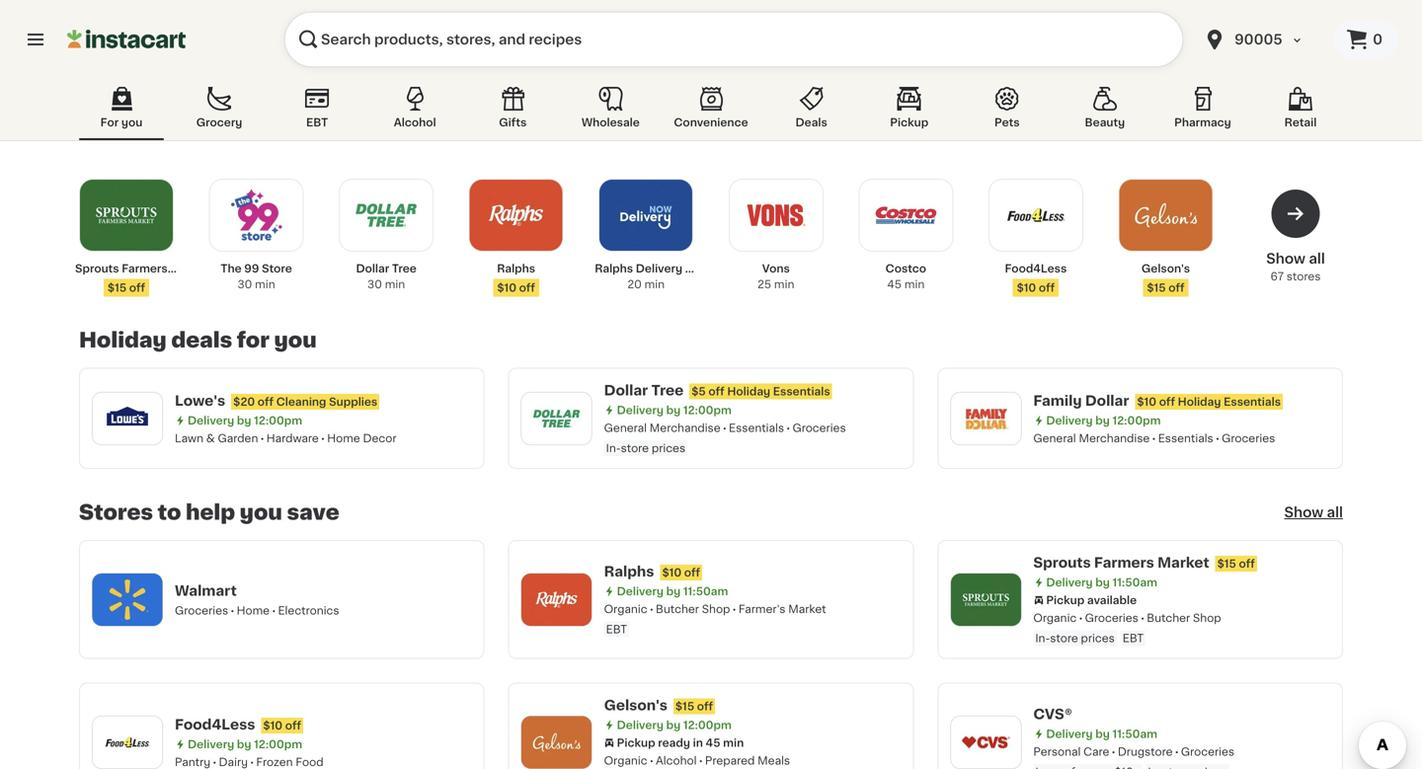 Task type: describe. For each thing, give the bounding box(es) containing it.
organic groceries butcher shop in-store prices ebt
[[1034, 613, 1222, 644]]

$20
[[233, 396, 255, 407]]

store for general
[[621, 443, 649, 454]]

deals button
[[769, 83, 854, 140]]

pickup for $15
[[617, 738, 655, 749]]

pickup inside button
[[890, 117, 929, 128]]

store
[[262, 263, 292, 274]]

delivery inside ralphs delivery now 20 min
[[636, 263, 683, 274]]

pickup available
[[1046, 595, 1137, 606]]

costco
[[886, 263, 927, 274]]

1 vertical spatial market
[[1158, 556, 1210, 570]]

1 horizontal spatial food4less
[[1005, 263, 1067, 274]]

lowe's logo image
[[102, 393, 153, 444]]

gifts
[[499, 117, 527, 128]]

sprouts farmers market image
[[93, 182, 160, 249]]

family
[[1034, 394, 1082, 408]]

shop inside "organic butcher shop farmer's market ebt"
[[702, 604, 730, 615]]

groceries for personal care drugstore groceries
[[1181, 747, 1235, 758]]

12:00pm for tree
[[683, 405, 732, 416]]

show all 67 stores
[[1267, 252, 1325, 282]]

pantry dairy frozen food
[[175, 757, 324, 768]]

organic alcohol prepared meals
[[604, 756, 790, 766]]

beauty
[[1085, 117, 1125, 128]]

vons
[[762, 263, 790, 274]]

deals
[[796, 117, 828, 128]]

11:50am up personal care drugstore groceries
[[1113, 729, 1158, 740]]

walmart
[[175, 584, 237, 598]]

merchandise for general merchandise essentials groceries in-store prices
[[650, 423, 721, 434]]

prepared
[[705, 756, 755, 766]]

stores
[[1287, 271, 1321, 282]]

ralphs delivery now image
[[613, 182, 680, 249]]

pets
[[995, 117, 1020, 128]]

market inside "organic butcher shop farmer's market ebt"
[[788, 604, 826, 615]]

grocery
[[196, 117, 242, 128]]

25
[[758, 279, 772, 290]]

prices for merchandise
[[652, 443, 686, 454]]

min inside ralphs delivery now 20 min
[[645, 279, 665, 290]]

11:50am for market
[[1113, 577, 1158, 588]]

0
[[1373, 33, 1383, 46]]

shop categories tab list
[[79, 83, 1343, 140]]

1 horizontal spatial home
[[327, 433, 360, 444]]

for you button
[[79, 83, 164, 140]]

retail
[[1285, 117, 1317, 128]]

delivery for food4less
[[188, 739, 234, 750]]

the 99 store 30 min
[[221, 263, 292, 290]]

ralphs delivery now 20 min
[[595, 263, 710, 290]]

ebt inside organic groceries butcher shop in-store prices ebt
[[1123, 633, 1144, 644]]

ready
[[658, 738, 690, 749]]

organic butcher shop farmer's market ebt
[[604, 604, 826, 635]]

vons 25 min
[[758, 263, 795, 290]]

general for general merchandise essentials groceries in-store prices
[[604, 423, 647, 434]]

tree for dollar tree 30 min
[[392, 263, 417, 274]]

0 vertical spatial sprouts farmers market $15 off
[[75, 263, 210, 293]]

deals
[[171, 330, 232, 351]]

retail button
[[1258, 83, 1343, 140]]

$10 down food4less image
[[1017, 282, 1036, 293]]

min up prepared
[[723, 738, 744, 749]]

general for general merchandise essentials groceries
[[1034, 433, 1076, 444]]

cleaning
[[276, 396, 326, 407]]

merchandise for general merchandise essentials groceries
[[1079, 433, 1150, 444]]

personal
[[1034, 747, 1081, 758]]

show all button
[[1285, 503, 1343, 523]]

&
[[206, 433, 215, 444]]

all for show all
[[1327, 506, 1343, 520]]

99
[[244, 263, 259, 274]]

food4less image
[[1002, 182, 1070, 249]]

holiday deals for you
[[79, 330, 317, 351]]

ralphs right ralphs logo
[[604, 565, 654, 579]]

groceries for general merchandise essentials groceries in-store prices
[[793, 423, 846, 434]]

1 horizontal spatial food4less $10 off
[[1005, 263, 1067, 293]]

ebt button
[[275, 83, 360, 140]]

$10 inside the family dollar $10 off holiday essentials
[[1137, 396, 1157, 407]]

delivery by 12:00pm for $15
[[617, 720, 732, 731]]

all for show all 67 stores
[[1309, 252, 1325, 266]]

organic for ebt
[[604, 604, 648, 615]]

convenience
[[674, 117, 748, 128]]

1 vertical spatial gelson's
[[604, 699, 668, 713]]

costco 45 min
[[886, 263, 927, 290]]

dollar tree $5 off holiday essentials
[[604, 384, 830, 398]]

drugstore
[[1118, 747, 1173, 758]]

by for gelson's
[[666, 720, 681, 731]]

delivery by 11:50am up care
[[1046, 729, 1158, 740]]

groceries for general merchandise essentials groceries
[[1222, 433, 1275, 444]]

pantry
[[175, 757, 211, 768]]

walmart groceries home electronics
[[175, 584, 339, 616]]

pharmacy button
[[1161, 83, 1245, 140]]

by for family
[[1096, 415, 1110, 426]]

pickup button
[[867, 83, 952, 140]]

0 horizontal spatial ralphs $10 off
[[497, 263, 535, 293]]

delivery for lowe's
[[188, 415, 234, 426]]

gifts button
[[470, 83, 555, 140]]

dairy
[[219, 757, 248, 768]]

wholesale button
[[568, 83, 653, 140]]

alcohol inside tab panel
[[656, 756, 697, 766]]

butcher inside "organic butcher shop farmer's market ebt"
[[656, 604, 699, 615]]

alcohol inside alcohol button
[[394, 117, 436, 128]]

pharmacy
[[1175, 117, 1231, 128]]

tab panel containing holiday deals for you
[[69, 173, 1353, 769]]

30 inside dollar tree 30 min
[[367, 279, 382, 290]]

for you
[[100, 117, 143, 128]]

general merchandise essentials groceries
[[1034, 433, 1275, 444]]

you for stores to help you save
[[240, 502, 282, 523]]

2 90005 button from the left
[[1203, 12, 1322, 67]]

costco image
[[873, 182, 940, 249]]

90005
[[1235, 33, 1283, 46]]

show for show all 67 stores
[[1267, 252, 1306, 266]]

stores
[[79, 502, 153, 523]]

groceries inside walmart groceries home electronics
[[175, 605, 228, 616]]

0 horizontal spatial food4less $10 off
[[175, 718, 301, 732]]

1 horizontal spatial gelson's $15 off
[[1142, 263, 1190, 293]]

min inside the "vons 25 min"
[[774, 279, 795, 290]]

you for holiday deals for you
[[274, 330, 317, 351]]

for
[[237, 330, 270, 351]]

delivery by 12:00pm for tree
[[617, 405, 732, 416]]

gelson's image
[[1132, 182, 1200, 249]]

farmers inside sprouts farmers market $15 off
[[122, 263, 168, 274]]

hardware
[[266, 433, 319, 444]]

frozen
[[256, 757, 293, 768]]

67
[[1271, 271, 1284, 282]]

ebt inside "organic butcher shop farmer's market ebt"
[[606, 624, 627, 635]]

essentials inside general merchandise essentials groceries in-store prices
[[729, 423, 784, 434]]

0 horizontal spatial market
[[170, 263, 210, 274]]

farmer's
[[739, 604, 786, 615]]

family dollar $10 off holiday essentials
[[1034, 394, 1281, 408]]

by up care
[[1096, 729, 1110, 740]]

gelson's logo image
[[531, 717, 582, 768]]

off inside the family dollar $10 off holiday essentials
[[1159, 396, 1175, 407]]

ralphs for ralphs
[[497, 263, 535, 274]]

food4less logo image
[[102, 717, 153, 768]]

delivery for sprouts
[[1046, 577, 1093, 588]]

personal care drugstore groceries
[[1034, 747, 1235, 758]]

delivery for gelson's
[[617, 720, 664, 731]]

1 90005 button from the left
[[1191, 12, 1334, 67]]



Task type: vqa. For each thing, say whether or not it's contained in the screenshot.
4th [this from the top of the page
no



Task type: locate. For each thing, give the bounding box(es) containing it.
pickup
[[890, 117, 929, 128], [1046, 595, 1085, 606], [617, 738, 655, 749]]

store inside organic groceries butcher shop in-store prices ebt
[[1050, 633, 1078, 644]]

delivery by 12:00pm down $5
[[617, 405, 732, 416]]

ralphs $10 off
[[497, 263, 535, 293], [604, 565, 700, 579]]

gelson's $15 off
[[1142, 263, 1190, 293], [604, 699, 713, 713]]

None search field
[[284, 12, 1183, 67]]

essentials inside dollar tree $5 off holiday essentials
[[773, 386, 830, 397]]

sprouts up the pickup available
[[1034, 556, 1091, 570]]

0 vertical spatial market
[[170, 263, 210, 274]]

by up general merchandise essentials groceries
[[1096, 415, 1110, 426]]

2 horizontal spatial holiday
[[1178, 396, 1221, 407]]

1 vertical spatial 45
[[706, 738, 721, 749]]

30 inside the 99 store 30 min
[[238, 279, 252, 290]]

ralphs image
[[483, 182, 550, 249]]

1 horizontal spatial holiday
[[727, 386, 771, 397]]

1 vertical spatial home
[[237, 605, 270, 616]]

supplies
[[329, 396, 378, 407]]

$10 down the 'ralphs' image
[[497, 282, 517, 293]]

Search field
[[284, 12, 1183, 67]]

0 horizontal spatial food4less
[[175, 718, 255, 732]]

0 horizontal spatial dollar
[[356, 263, 389, 274]]

sprouts inside sprouts farmers market $15 off
[[75, 263, 119, 274]]

general right dollar tree logo
[[604, 423, 647, 434]]

ralphs
[[497, 263, 535, 274], [595, 263, 633, 274], [604, 565, 654, 579]]

in-
[[606, 443, 621, 454], [1035, 633, 1050, 644]]

0 vertical spatial all
[[1309, 252, 1325, 266]]

delivery up ready
[[617, 720, 664, 731]]

store for organic
[[1050, 633, 1078, 644]]

0 vertical spatial food4less $10 off
[[1005, 263, 1067, 293]]

90005 button
[[1191, 12, 1334, 67], [1203, 12, 1322, 67]]

market
[[170, 263, 210, 274], [1158, 556, 1210, 570], [788, 604, 826, 615]]

convenience button
[[666, 83, 756, 140]]

$15
[[108, 282, 127, 293], [1147, 282, 1166, 293], [1218, 559, 1236, 569], [676, 701, 695, 712]]

delivery up personal
[[1046, 729, 1093, 740]]

merchandise down $5
[[650, 423, 721, 434]]

essentials
[[773, 386, 830, 397], [1224, 396, 1281, 407], [729, 423, 784, 434], [1158, 433, 1214, 444]]

all inside popup button
[[1327, 506, 1343, 520]]

$10 up general merchandise essentials groceries
[[1137, 396, 1157, 407]]

min inside the 99 store 30 min
[[255, 279, 275, 290]]

show for show all
[[1285, 506, 1324, 520]]

1 30 from the left
[[238, 279, 252, 290]]

12:00pm up in
[[683, 720, 732, 731]]

delivery by 11:50am for $10
[[617, 586, 728, 597]]

delivery by 12:00pm
[[617, 405, 732, 416], [188, 415, 302, 426], [1046, 415, 1161, 426], [617, 720, 732, 731], [188, 739, 302, 750]]

wholesale
[[582, 117, 640, 128]]

0 horizontal spatial holiday
[[79, 330, 167, 351]]

dollar inside dollar tree 30 min
[[356, 263, 389, 274]]

0 vertical spatial home
[[327, 433, 360, 444]]

general merchandise essentials groceries in-store prices
[[604, 423, 846, 454]]

0 vertical spatial sprouts
[[75, 263, 119, 274]]

1 vertical spatial gelson's $15 off
[[604, 699, 713, 713]]

delivery up 20
[[636, 263, 683, 274]]

0 horizontal spatial butcher
[[656, 604, 699, 615]]

$10
[[497, 282, 517, 293], [1017, 282, 1036, 293], [1137, 396, 1157, 407], [662, 567, 682, 578], [263, 720, 283, 731]]

prices inside general merchandise essentials groceries in-store prices
[[652, 443, 686, 454]]

0 vertical spatial gelson's
[[1142, 263, 1190, 274]]

delivery up "organic butcher shop farmer's market ebt" at the bottom of page
[[617, 586, 664, 597]]

show all
[[1285, 506, 1343, 520]]

by for dollar
[[666, 405, 681, 416]]

by for lowe's
[[237, 415, 251, 426]]

delivery up &
[[188, 415, 234, 426]]

1 horizontal spatial dollar
[[604, 384, 648, 398]]

home
[[327, 433, 360, 444], [237, 605, 270, 616]]

1 vertical spatial in-
[[1035, 633, 1050, 644]]

ebt inside button
[[306, 117, 328, 128]]

decor
[[363, 433, 397, 444]]

0 horizontal spatial store
[[621, 443, 649, 454]]

farmers down sprouts farmers market image
[[122, 263, 168, 274]]

sprouts farmers market $15 off up available at the bottom right of page
[[1034, 556, 1255, 570]]

general
[[604, 423, 647, 434], [1034, 433, 1076, 444]]

1 horizontal spatial 30
[[367, 279, 382, 290]]

dollar tree 30 min
[[356, 263, 417, 290]]

12:00pm up lawn & garden hardware home decor
[[254, 415, 302, 426]]

ebt right ralphs logo
[[606, 624, 627, 635]]

1 horizontal spatial shop
[[1193, 613, 1222, 624]]

merchandise
[[650, 423, 721, 434], [1079, 433, 1150, 444]]

pickup for farmers
[[1046, 595, 1085, 606]]

off inside lowe's $20 off cleaning supplies
[[258, 396, 274, 407]]

by
[[666, 405, 681, 416], [237, 415, 251, 426], [1096, 415, 1110, 426], [1096, 577, 1110, 588], [666, 586, 681, 597], [666, 720, 681, 731], [1096, 729, 1110, 740], [237, 739, 251, 750]]

prices inside organic groceries butcher shop in-store prices ebt
[[1081, 633, 1115, 644]]

delivery by 12:00pm down family
[[1046, 415, 1161, 426]]

prices down the pickup available
[[1081, 633, 1115, 644]]

shop inside organic groceries butcher shop in-store prices ebt
[[1193, 613, 1222, 624]]

20
[[628, 279, 642, 290]]

by down dollar tree $5 off holiday essentials
[[666, 405, 681, 416]]

0 vertical spatial you
[[121, 117, 143, 128]]

by for sprouts
[[1096, 577, 1110, 588]]

home left decor
[[327, 433, 360, 444]]

0 horizontal spatial general
[[604, 423, 647, 434]]

0 vertical spatial farmers
[[122, 263, 168, 274]]

the
[[221, 263, 242, 274]]

min
[[255, 279, 275, 290], [385, 279, 405, 290], [645, 279, 665, 290], [774, 279, 795, 290], [905, 279, 925, 290], [723, 738, 744, 749]]

by up "organic butcher shop farmer's market ebt" at the bottom of page
[[666, 586, 681, 597]]

beauty button
[[1063, 83, 1148, 140]]

delivery for dollar
[[617, 405, 664, 416]]

organic
[[604, 604, 648, 615], [1034, 613, 1077, 624], [604, 756, 648, 766]]

delivery down dollar tree $5 off holiday essentials
[[617, 405, 664, 416]]

12:00pm
[[683, 405, 732, 416], [254, 415, 302, 426], [1113, 415, 1161, 426], [683, 720, 732, 731], [254, 739, 302, 750]]

store right dollar tree logo
[[621, 443, 649, 454]]

1 horizontal spatial ebt
[[606, 624, 627, 635]]

delivery by 12:00pm down $20
[[188, 415, 302, 426]]

1 horizontal spatial all
[[1327, 506, 1343, 520]]

merchandise inside general merchandise essentials groceries in-store prices
[[650, 423, 721, 434]]

2 30 from the left
[[367, 279, 382, 290]]

holiday
[[79, 330, 167, 351], [727, 386, 771, 397], [1178, 396, 1221, 407]]

show inside popup button
[[1285, 506, 1324, 520]]

store down the pickup available
[[1050, 633, 1078, 644]]

in- for general merchandise essentials groceries in-store prices
[[606, 443, 621, 454]]

1 vertical spatial alcohol
[[656, 756, 697, 766]]

gelson's
[[1142, 263, 1190, 274], [604, 699, 668, 713]]

0 vertical spatial in-
[[606, 443, 621, 454]]

delivery by 12:00pm for dollar
[[1046, 415, 1161, 426]]

1 horizontal spatial ralphs $10 off
[[604, 565, 700, 579]]

0 vertical spatial 45
[[887, 279, 902, 290]]

in
[[693, 738, 703, 749]]

butcher inside organic groceries butcher shop in-store prices ebt
[[1147, 613, 1190, 624]]

1 horizontal spatial market
[[788, 604, 826, 615]]

holiday up general merchandise essentials groceries
[[1178, 396, 1221, 407]]

11:50am up "organic butcher shop farmer's market ebt" at the bottom of page
[[683, 586, 728, 597]]

2 vertical spatial market
[[788, 604, 826, 615]]

1 vertical spatial store
[[1050, 633, 1078, 644]]

food4less down food4less image
[[1005, 263, 1067, 274]]

0 vertical spatial gelson's $15 off
[[1142, 263, 1190, 293]]

you inside button
[[121, 117, 143, 128]]

show inside show all 67 stores
[[1267, 252, 1306, 266]]

45 inside costco 45 min
[[887, 279, 902, 290]]

store inside general merchandise essentials groceries in-store prices
[[621, 443, 649, 454]]

0 horizontal spatial merchandise
[[650, 423, 721, 434]]

1 horizontal spatial gelson's
[[1142, 263, 1190, 274]]

1 horizontal spatial in-
[[1035, 633, 1050, 644]]

tree inside dollar tree 30 min
[[392, 263, 417, 274]]

0 vertical spatial show
[[1267, 252, 1306, 266]]

holiday up lowe's logo
[[79, 330, 167, 351]]

delivery by 12:00pm up pantry dairy frozen food
[[188, 739, 302, 750]]

alcohol up dollar tree image
[[394, 117, 436, 128]]

1 vertical spatial tree
[[651, 384, 684, 398]]

lawn
[[175, 433, 203, 444]]

$5
[[692, 386, 706, 397]]

1 horizontal spatial 45
[[887, 279, 902, 290]]

dollar tree logo image
[[531, 393, 582, 444]]

garden
[[218, 433, 258, 444]]

organic down pickup ready in 45 min
[[604, 756, 648, 766]]

groceries inside organic groceries butcher shop in-store prices ebt
[[1085, 613, 1139, 624]]

care
[[1084, 747, 1110, 758]]

0 horizontal spatial tree
[[392, 263, 417, 274]]

$10 up "organic butcher shop farmer's market ebt" at the bottom of page
[[662, 567, 682, 578]]

now
[[685, 263, 710, 274]]

min right 20
[[645, 279, 665, 290]]

min down store
[[255, 279, 275, 290]]

pickup left ready
[[617, 738, 655, 749]]

sprouts down sprouts farmers market image
[[75, 263, 119, 274]]

1 vertical spatial show
[[1285, 506, 1324, 520]]

holiday for dollar
[[727, 386, 771, 397]]

to
[[158, 502, 181, 523]]

0 horizontal spatial sprouts
[[75, 263, 119, 274]]

market up organic groceries butcher shop in-store prices ebt
[[1158, 556, 1210, 570]]

1 horizontal spatial store
[[1050, 633, 1078, 644]]

market right farmer's
[[788, 604, 826, 615]]

1 vertical spatial farmers
[[1094, 556, 1155, 570]]

available
[[1087, 595, 1137, 606]]

1 horizontal spatial sprouts farmers market $15 off
[[1034, 556, 1255, 570]]

1 vertical spatial sprouts
[[1034, 556, 1091, 570]]

delivery by 11:50am for farmers
[[1046, 577, 1158, 588]]

butcher
[[656, 604, 699, 615], [1147, 613, 1190, 624]]

2 horizontal spatial market
[[1158, 556, 1210, 570]]

12:00pm down $5
[[683, 405, 732, 416]]

30 down 99 at the top of the page
[[238, 279, 252, 290]]

groceries inside general merchandise essentials groceries in-store prices
[[793, 423, 846, 434]]

0 horizontal spatial 45
[[706, 738, 721, 749]]

0 horizontal spatial in-
[[606, 443, 621, 454]]

0 horizontal spatial shop
[[702, 604, 730, 615]]

alcohol
[[394, 117, 436, 128], [656, 756, 697, 766]]

all inside show all 67 stores
[[1309, 252, 1325, 266]]

delivery down family
[[1046, 415, 1093, 426]]

gelson's $15 off up ready
[[604, 699, 713, 713]]

1 vertical spatial all
[[1327, 506, 1343, 520]]

1 horizontal spatial farmers
[[1094, 556, 1155, 570]]

food4less
[[1005, 263, 1067, 274], [175, 718, 255, 732]]

cvs®
[[1034, 708, 1073, 722]]

1 horizontal spatial merchandise
[[1079, 433, 1150, 444]]

gelson's up ready
[[604, 699, 668, 713]]

holiday inside dollar tree $5 off holiday essentials
[[727, 386, 771, 397]]

in- right dollar tree logo
[[606, 443, 621, 454]]

ebt down available at the bottom right of page
[[1123, 633, 1144, 644]]

ralphs down the 'ralphs' image
[[497, 263, 535, 274]]

organic inside organic groceries butcher shop in-store prices ebt
[[1034, 613, 1077, 624]]

0 horizontal spatial pickup
[[617, 738, 655, 749]]

2 horizontal spatial dollar
[[1085, 394, 1129, 408]]

1 horizontal spatial alcohol
[[656, 756, 697, 766]]

30
[[238, 279, 252, 290], [367, 279, 382, 290]]

by up pantry dairy frozen food
[[237, 739, 251, 750]]

30 down dollar tree image
[[367, 279, 382, 290]]

alcohol down ready
[[656, 756, 697, 766]]

1 vertical spatial prices
[[1081, 633, 1115, 644]]

0 horizontal spatial gelson's
[[604, 699, 668, 713]]

prices down dollar tree $5 off holiday essentials
[[652, 443, 686, 454]]

12:00pm for dollar
[[1113, 415, 1161, 426]]

prices for groceries
[[1081, 633, 1115, 644]]

grocery button
[[177, 83, 262, 140]]

stores to help you save
[[79, 502, 339, 523]]

electronics
[[278, 605, 339, 616]]

by up ready
[[666, 720, 681, 731]]

min down costco on the top right
[[905, 279, 925, 290]]

food4less $10 off down food4less image
[[1005, 263, 1067, 293]]

0 button
[[1334, 20, 1399, 59]]

merchandise down the family dollar $10 off holiday essentials
[[1079, 433, 1150, 444]]

market left the
[[170, 263, 210, 274]]

delivery
[[636, 263, 683, 274], [617, 405, 664, 416], [188, 415, 234, 426], [1046, 415, 1093, 426], [1046, 577, 1093, 588], [617, 586, 664, 597], [617, 720, 664, 731], [1046, 729, 1093, 740], [188, 739, 234, 750]]

12:00pm up general merchandise essentials groceries
[[1113, 415, 1161, 426]]

1 vertical spatial sprouts farmers market $15 off
[[1034, 556, 1255, 570]]

$10 up frozen in the left bottom of the page
[[263, 720, 283, 731]]

sprouts farmers market logo image
[[960, 574, 1012, 625]]

food4less up dairy
[[175, 718, 255, 732]]

dollar tree image
[[353, 182, 420, 249]]

lawn & garden hardware home decor
[[175, 433, 397, 444]]

0 horizontal spatial all
[[1309, 252, 1325, 266]]

pickup up costco image at the top right
[[890, 117, 929, 128]]

ralphs inside ralphs delivery now 20 min
[[595, 263, 633, 274]]

store
[[621, 443, 649, 454], [1050, 633, 1078, 644]]

0 horizontal spatial sprouts farmers market $15 off
[[75, 263, 210, 293]]

instacart image
[[67, 28, 186, 51]]

0 horizontal spatial ebt
[[306, 117, 328, 128]]

gelson's down gelson's image at the top right
[[1142, 263, 1190, 274]]

1 horizontal spatial pickup
[[890, 117, 929, 128]]

gelson's $15 off down gelson's image at the top right
[[1142, 263, 1190, 293]]

home inside walmart groceries home electronics
[[237, 605, 270, 616]]

11:50am for off
[[683, 586, 728, 597]]

0 horizontal spatial prices
[[652, 443, 686, 454]]

by for ralphs
[[666, 586, 681, 597]]

delivery by 12:00pm for $10
[[188, 739, 302, 750]]

farmers up available at the bottom right of page
[[1094, 556, 1155, 570]]

0 horizontal spatial home
[[237, 605, 270, 616]]

delivery by 12:00pm for $20
[[188, 415, 302, 426]]

general inside general merchandise essentials groceries in-store prices
[[604, 423, 647, 434]]

2 vertical spatial pickup
[[617, 738, 655, 749]]

essentials inside the family dollar $10 off holiday essentials
[[1224, 396, 1281, 407]]

save
[[287, 502, 339, 523]]

meals
[[758, 756, 790, 766]]

by down $20
[[237, 415, 251, 426]]

dollar right family
[[1085, 394, 1129, 408]]

1 horizontal spatial tree
[[651, 384, 684, 398]]

0 vertical spatial tree
[[392, 263, 417, 274]]

1 vertical spatial ralphs $10 off
[[604, 565, 700, 579]]

ralphs logo image
[[531, 574, 582, 625]]

dollar down dollar tree image
[[356, 263, 389, 274]]

1 vertical spatial food4less $10 off
[[175, 718, 301, 732]]

0 horizontal spatial alcohol
[[394, 117, 436, 128]]

cvs® logo image
[[960, 717, 1012, 768]]

pickup left available at the bottom right of page
[[1046, 595, 1085, 606]]

holiday inside the family dollar $10 off holiday essentials
[[1178, 396, 1221, 407]]

food
[[296, 757, 324, 768]]

lowe's
[[175, 394, 225, 408]]

0 vertical spatial ralphs $10 off
[[497, 263, 535, 293]]

dollar for dollar tree $5 off holiday essentials
[[604, 384, 648, 398]]

min inside dollar tree 30 min
[[385, 279, 405, 290]]

0 vertical spatial store
[[621, 443, 649, 454]]

2 horizontal spatial ebt
[[1123, 633, 1144, 644]]

vons image
[[743, 182, 810, 249]]

tree for dollar tree $5 off holiday essentials
[[651, 384, 684, 398]]

you
[[121, 117, 143, 128], [274, 330, 317, 351], [240, 502, 282, 523]]

0 horizontal spatial gelson's $15 off
[[604, 699, 713, 713]]

holiday right $5
[[727, 386, 771, 397]]

2 horizontal spatial pickup
[[1046, 595, 1085, 606]]

1 vertical spatial food4less
[[175, 718, 255, 732]]

0 vertical spatial food4less
[[1005, 263, 1067, 274]]

delivery for ralphs
[[617, 586, 664, 597]]

tree
[[392, 263, 417, 274], [651, 384, 684, 398]]

delivery by 12:00pm up ready
[[617, 720, 732, 731]]

in- inside organic groceries butcher shop in-store prices ebt
[[1035, 633, 1050, 644]]

for
[[100, 117, 119, 128]]

tree left $5
[[651, 384, 684, 398]]

min down vons
[[774, 279, 795, 290]]

2 vertical spatial you
[[240, 502, 282, 523]]

1 horizontal spatial general
[[1034, 433, 1076, 444]]

food4less $10 off
[[1005, 263, 1067, 293], [175, 718, 301, 732]]

12:00pm for $10
[[254, 739, 302, 750]]

general down family
[[1034, 433, 1076, 444]]

off inside dollar tree $5 off holiday essentials
[[709, 386, 725, 397]]

walmart logo image
[[102, 574, 153, 625]]

0 horizontal spatial farmers
[[122, 263, 168, 274]]

ralphs up 20
[[595, 263, 633, 274]]

organic for store
[[1034, 613, 1077, 624]]

delivery by 11:50am up "organic butcher shop farmer's market ebt" at the bottom of page
[[617, 586, 728, 597]]

dollar left $5
[[604, 384, 648, 398]]

ralphs $10 off down the 'ralphs' image
[[497, 263, 535, 293]]

sprouts farmers market $15 off down sprouts farmers market image
[[75, 263, 210, 293]]

the 99 store image
[[223, 182, 290, 249]]

organic inside "organic butcher shop farmer's market ebt"
[[604, 604, 648, 615]]

delivery up pantry
[[188, 739, 234, 750]]

holiday for family
[[1178, 396, 1221, 407]]

min down dollar tree image
[[385, 279, 405, 290]]

in- for organic groceries butcher shop in-store prices ebt
[[1035, 633, 1050, 644]]

off
[[129, 282, 145, 293], [519, 282, 535, 293], [1039, 282, 1055, 293], [1169, 282, 1185, 293], [709, 386, 725, 397], [258, 396, 274, 407], [1159, 396, 1175, 407], [1239, 559, 1255, 569], [684, 567, 700, 578], [697, 701, 713, 712], [285, 720, 301, 731]]

tree down dollar tree image
[[392, 263, 417, 274]]

12:00pm up frozen in the left bottom of the page
[[254, 739, 302, 750]]

12:00pm for $15
[[683, 720, 732, 731]]

delivery for family
[[1046, 415, 1093, 426]]

pickup ready in 45 min
[[617, 738, 744, 749]]

by up available at the bottom right of page
[[1096, 577, 1110, 588]]

ralphs for ralphs delivery now
[[595, 263, 633, 274]]

11:50am up available at the bottom right of page
[[1113, 577, 1158, 588]]

organic down the pickup available
[[1034, 613, 1077, 624]]

delivery by 11:50am up available at the bottom right of page
[[1046, 577, 1158, 588]]

alcohol button
[[373, 83, 458, 140]]

sprouts farmers market $15 off
[[75, 263, 210, 293], [1034, 556, 1255, 570]]

12:00pm for $20
[[254, 415, 302, 426]]

in- inside general merchandise essentials groceries in-store prices
[[606, 443, 621, 454]]

0 vertical spatial pickup
[[890, 117, 929, 128]]

0 horizontal spatial 30
[[238, 279, 252, 290]]

prices
[[652, 443, 686, 454], [1081, 633, 1115, 644]]

1 vertical spatial pickup
[[1046, 595, 1085, 606]]

1 horizontal spatial butcher
[[1147, 613, 1190, 624]]

0 vertical spatial alcohol
[[394, 117, 436, 128]]

45 down costco on the top right
[[887, 279, 902, 290]]

in- down the pickup available
[[1035, 633, 1050, 644]]

help
[[186, 502, 235, 523]]

family dollar logo image
[[960, 393, 1012, 444]]

1 horizontal spatial sprouts
[[1034, 556, 1091, 570]]

tab panel
[[69, 173, 1353, 769]]

organic right ralphs logo
[[604, 604, 648, 615]]

1 horizontal spatial prices
[[1081, 633, 1115, 644]]

lowe's $20 off cleaning supplies
[[175, 394, 378, 408]]

dollar for dollar tree 30 min
[[356, 263, 389, 274]]

sprouts
[[75, 263, 119, 274], [1034, 556, 1091, 570]]

0 vertical spatial prices
[[652, 443, 686, 454]]

pets button
[[965, 83, 1050, 140]]

min inside costco 45 min
[[905, 279, 925, 290]]

45 right in
[[706, 738, 721, 749]]

1 vertical spatial you
[[274, 330, 317, 351]]

home down walmart
[[237, 605, 270, 616]]

delivery up the pickup available
[[1046, 577, 1093, 588]]

ebt right grocery in the top of the page
[[306, 117, 328, 128]]

ralphs $10 off up "organic butcher shop farmer's market ebt" at the bottom of page
[[604, 565, 700, 579]]

by for food4less
[[237, 739, 251, 750]]



